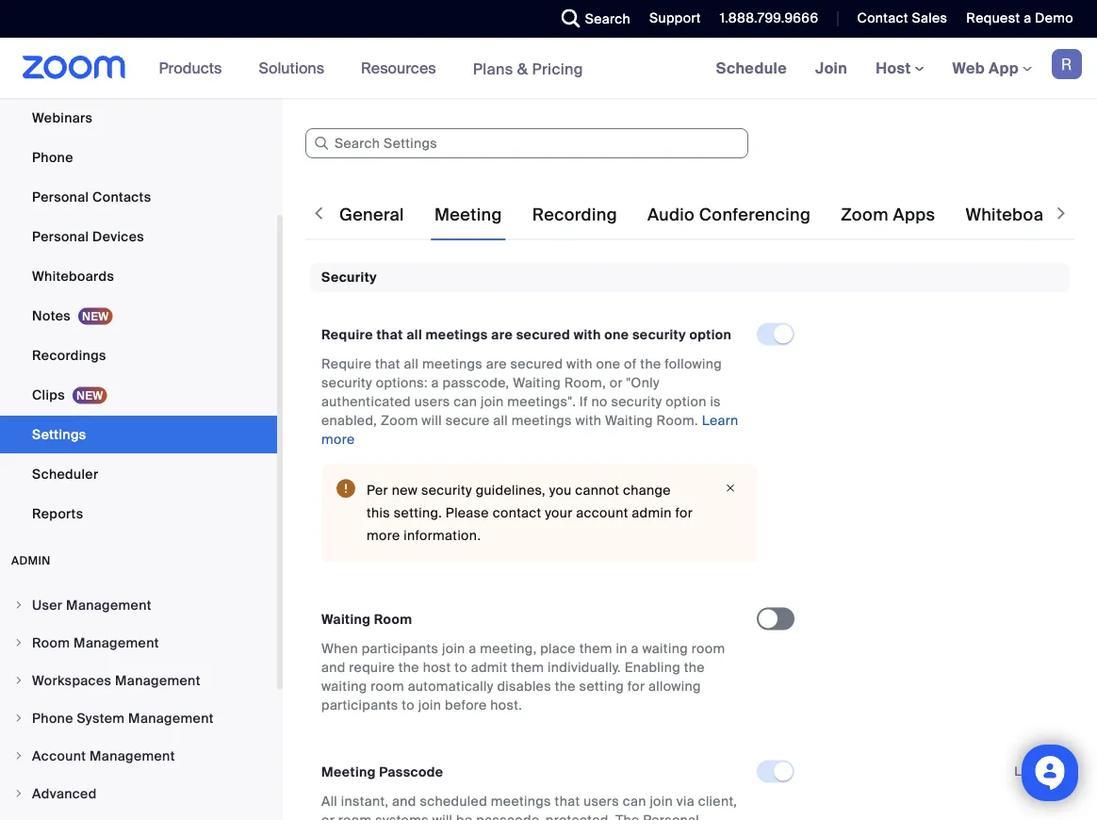 Task type: vqa. For each thing, say whether or not it's contained in the screenshot.
Menu Item
no



Task type: describe. For each thing, give the bounding box(es) containing it.
personal contacts link
[[0, 178, 277, 216]]

a left demo
[[1025, 9, 1032, 27]]

the
[[616, 812, 640, 821]]

with for security
[[574, 326, 601, 344]]

personal menu menu
[[0, 0, 277, 535]]

the down individually.
[[555, 678, 576, 696]]

are for security
[[492, 326, 513, 344]]

your
[[545, 505, 573, 522]]

admin
[[632, 505, 672, 522]]

for inside when participants join a meeting, place them in a waiting room and require the host to admit them individually. enabling the waiting room automatically disables the setting for allowing participants to join before host.
[[628, 678, 646, 696]]

recordings link
[[0, 337, 277, 374]]

join link
[[802, 38, 862, 98]]

when
[[322, 640, 358, 658]]

option inside require that all meetings are secured with one of the following security options: a passcode, waiting room, or "only authenticated users can join meetings". if no security option is enabled, zoom will secure all meetings with waiting room.
[[666, 393, 707, 411]]

0 vertical spatial waiting
[[513, 374, 561, 392]]

room inside security element
[[374, 611, 413, 629]]

right image for room
[[13, 638, 25, 649]]

2 vertical spatial all
[[494, 412, 508, 430]]

options:
[[376, 374, 428, 392]]

with for of
[[567, 356, 593, 373]]

meeting,
[[480, 640, 537, 658]]

all for require that all meetings are secured with one security option
[[407, 326, 423, 344]]

contacts
[[92, 188, 151, 206]]

systems
[[376, 812, 429, 821]]

1.888.799.9666 button up "schedule"
[[706, 0, 824, 38]]

&
[[518, 59, 529, 79]]

disables
[[498, 678, 552, 696]]

please
[[446, 505, 489, 522]]

cannot
[[576, 482, 620, 499]]

right image for account
[[13, 751, 25, 762]]

that for require that all meetings are secured with one of the following security options: a passcode, waiting room, or "only authenticated users can join meetings". if no security option is enabled, zoom will secure all meetings with waiting room.
[[375, 356, 401, 373]]

schedule
[[717, 58, 788, 78]]

right image for phone
[[13, 713, 25, 724]]

the inside require that all meetings are secured with one of the following security options: a passcode, waiting room, or "only authenticated users can join meetings". if no security option is enabled, zoom will secure all meetings with waiting room.
[[641, 356, 662, 373]]

room,
[[565, 374, 607, 392]]

personal contacts
[[32, 188, 151, 206]]

webinars
[[32, 109, 93, 126]]

all
[[322, 793, 338, 811]]

meetings inside all instant, and scheduled meetings that users can join via client, or room systems will be passcode-protected. the persona
[[491, 793, 552, 811]]

audio conferencing
[[648, 204, 811, 226]]

setting
[[580, 678, 624, 696]]

personal devices
[[32, 228, 144, 245]]

personal for personal contacts
[[32, 188, 89, 206]]

settings link
[[0, 416, 277, 454]]

instant,
[[341, 793, 389, 811]]

automatically
[[408, 678, 494, 696]]

be
[[457, 812, 473, 821]]

in
[[616, 640, 628, 658]]

"only
[[627, 374, 660, 392]]

request a demo
[[967, 9, 1074, 27]]

devices
[[92, 228, 144, 245]]

webinars link
[[0, 99, 277, 137]]

security down the "only
[[612, 393, 663, 411]]

are for of
[[487, 356, 507, 373]]

host button
[[876, 58, 925, 78]]

individually.
[[548, 659, 622, 677]]

phone for phone system management
[[32, 710, 73, 727]]

management inside menu item
[[128, 710, 214, 727]]

0 vertical spatial to
[[455, 659, 468, 677]]

a right in
[[632, 640, 639, 658]]

1 vertical spatial room
[[371, 678, 405, 696]]

2 vertical spatial with
[[576, 412, 602, 430]]

web app button
[[953, 58, 1033, 78]]

information.
[[404, 527, 481, 545]]

when participants join a meeting, place them in a waiting room and require the host to admit them individually. enabling the waiting room automatically disables the setting for allowing participants to join before host.
[[322, 640, 726, 714]]

products
[[159, 58, 222, 78]]

account
[[32, 748, 86, 765]]

authenticated
[[322, 393, 411, 411]]

recording
[[533, 204, 618, 226]]

security element
[[310, 263, 1071, 821]]

meetings navigation
[[702, 38, 1098, 100]]

phone system management
[[32, 710, 214, 727]]

security inside the "per new security guidelines, you cannot change this setting. please contact your account admin for more information."
[[422, 482, 473, 499]]

audio
[[648, 204, 695, 226]]

learn more link
[[322, 412, 739, 448]]

phone link
[[0, 139, 277, 176]]

secured for security
[[517, 326, 571, 344]]

user management
[[32, 597, 152, 614]]

is
[[711, 393, 722, 411]]

users inside all instant, and scheduled meetings that users can join via client, or room systems will be passcode-protected. the persona
[[584, 793, 620, 811]]

products button
[[159, 38, 231, 98]]

account management
[[32, 748, 175, 765]]

passcode-
[[477, 812, 546, 821]]

all instant, and scheduled meetings that users can join via client, or room systems will be passcode-protected. the persona
[[322, 793, 738, 821]]

that inside all instant, and scheduled meetings that users can join via client, or room systems will be passcode-protected. the persona
[[555, 793, 581, 811]]

all for require that all meetings are secured with one of the following security options: a passcode, waiting room, or "only authenticated users can join meetings". if no security option is enabled, zoom will secure all meetings with waiting room.
[[404, 356, 419, 373]]

guidelines,
[[476, 482, 546, 499]]

join up host
[[442, 640, 466, 658]]

require for require that all meetings are secured with one of the following security options: a passcode, waiting room, or "only authenticated users can join meetings". if no security option is enabled, zoom will secure all meetings with waiting room.
[[322, 356, 372, 373]]

schedule link
[[702, 38, 802, 98]]

scheduler
[[32, 466, 98, 483]]

more inside the "per new security guidelines, you cannot change this setting. please contact your account admin for more information."
[[367, 527, 400, 545]]

one for of
[[597, 356, 621, 373]]

contact
[[858, 9, 909, 27]]

room management
[[32, 634, 159, 652]]

phone for phone
[[32, 149, 73, 166]]

admin menu menu
[[0, 588, 277, 814]]

room management menu item
[[0, 625, 277, 661]]

system
[[77, 710, 125, 727]]

or inside all instant, and scheduled meetings that users can join via client, or room systems will be passcode-protected. the persona
[[322, 812, 335, 821]]

admin
[[11, 554, 51, 568]]

client,
[[699, 793, 738, 811]]

personal devices link
[[0, 218, 277, 256]]

for inside the "per new security guidelines, you cannot change this setting. please contact your account admin for more information."
[[676, 505, 693, 522]]

host.
[[491, 697, 523, 714]]

the left host
[[399, 659, 420, 677]]

user management menu item
[[0, 588, 277, 624]]

2 vertical spatial waiting
[[322, 611, 371, 629]]

resources button
[[361, 38, 445, 98]]

advanced
[[32, 785, 97, 803]]

scroll right image
[[1053, 204, 1072, 223]]

scheduled
[[420, 793, 488, 811]]

via
[[677, 793, 695, 811]]

meetings".
[[508, 393, 576, 411]]

1 vertical spatial waiting
[[322, 678, 367, 696]]

per new security guidelines, you cannot change this setting. please contact your account admin for more information. alert
[[322, 464, 757, 563]]

one for security
[[605, 326, 630, 344]]

meeting for meeting passcode
[[322, 764, 376, 781]]

join inside all instant, and scheduled meetings that users can join via client, or room systems will be passcode-protected. the persona
[[650, 793, 674, 811]]

profile picture image
[[1053, 49, 1083, 79]]

resources
[[361, 58, 436, 78]]

enabled,
[[322, 412, 378, 430]]

right image for user
[[13, 600, 25, 611]]

before
[[445, 697, 487, 714]]

0 vertical spatial room
[[692, 640, 726, 658]]

product information navigation
[[145, 38, 598, 100]]

Search Settings text field
[[306, 128, 749, 158]]

require that all meetings are secured with one of the following security options: a passcode, waiting room, or "only authenticated users can join meetings". if no security option is enabled, zoom will secure all meetings with waiting room.
[[322, 356, 723, 430]]

tabs of my account settings page tab list
[[336, 189, 1098, 241]]

plans & pricing
[[473, 59, 584, 79]]

search
[[586, 10, 631, 27]]

1 vertical spatial participants
[[322, 697, 399, 714]]

change
[[624, 482, 672, 499]]



Task type: locate. For each thing, give the bounding box(es) containing it.
4 right image from the top
[[13, 789, 25, 800]]

0 vertical spatial more
[[322, 431, 355, 448]]

personal up the whiteboards
[[32, 228, 89, 245]]

0 vertical spatial zoom
[[842, 204, 889, 226]]

require
[[322, 326, 373, 344], [322, 356, 372, 373]]

1 vertical spatial phone
[[32, 710, 73, 727]]

zoom logo image
[[23, 56, 126, 79]]

1 vertical spatial that
[[375, 356, 401, 373]]

scroll left image
[[309, 204, 328, 223]]

more inside learn more
[[322, 431, 355, 448]]

1 right image from the top
[[13, 638, 25, 649]]

room down require
[[371, 678, 405, 696]]

recordings
[[32, 347, 106, 364]]

right image inside advanced menu item
[[13, 789, 25, 800]]

conferencing
[[700, 204, 811, 226]]

one left the of
[[597, 356, 621, 373]]

phone inside personal menu menu
[[32, 149, 73, 166]]

0 vertical spatial option
[[690, 326, 732, 344]]

new
[[392, 482, 418, 499]]

and up systems
[[392, 793, 417, 811]]

will left secure
[[422, 412, 442, 430]]

1 vertical spatial waiting
[[606, 412, 654, 430]]

0 vertical spatial that
[[377, 326, 403, 344]]

0 vertical spatial can
[[454, 393, 478, 411]]

room down user
[[32, 634, 70, 652]]

can up secure
[[454, 393, 478, 411]]

are
[[492, 326, 513, 344], [487, 356, 507, 373]]

will down the scheduled
[[433, 812, 453, 821]]

host
[[876, 58, 915, 78]]

1 horizontal spatial room
[[374, 611, 413, 629]]

waiting
[[513, 374, 561, 392], [606, 412, 654, 430], [322, 611, 371, 629]]

reports link
[[0, 495, 277, 533]]

users down options:
[[415, 393, 450, 411]]

3 right image from the top
[[13, 751, 25, 762]]

account
[[577, 505, 629, 522]]

and inside all instant, and scheduled meetings that users can join via client, or room systems will be passcode-protected. the persona
[[392, 793, 417, 811]]

waiting up 'enabling'
[[643, 640, 689, 658]]

right image
[[13, 600, 25, 611], [13, 675, 25, 687], [13, 751, 25, 762], [13, 789, 25, 800]]

1 horizontal spatial or
[[610, 374, 623, 392]]

locked
[[1015, 764, 1059, 780]]

0 vertical spatial or
[[610, 374, 623, 392]]

the up allowing
[[685, 659, 706, 677]]

for right admin
[[676, 505, 693, 522]]

2 personal from the top
[[32, 228, 89, 245]]

personal for personal devices
[[32, 228, 89, 245]]

them up individually.
[[580, 640, 613, 658]]

one
[[605, 326, 630, 344], [597, 356, 621, 373]]

personal inside personal contacts link
[[32, 188, 89, 206]]

if
[[580, 393, 588, 411]]

right image inside account management menu item
[[13, 751, 25, 762]]

waiting up the when
[[322, 611, 371, 629]]

right image for workspaces
[[13, 675, 25, 687]]

join inside require that all meetings are secured with one of the following security options: a passcode, waiting room, or "only authenticated users can join meetings". if no security option is enabled, zoom will secure all meetings with waiting room.
[[481, 393, 504, 411]]

management for room management
[[74, 634, 159, 652]]

0 vertical spatial one
[[605, 326, 630, 344]]

setting.
[[394, 505, 442, 522]]

require for require that all meetings are secured with one security option
[[322, 326, 373, 344]]

0 vertical spatial require
[[322, 326, 373, 344]]

contact sales link
[[844, 0, 953, 38], [858, 9, 948, 27]]

waiting down no
[[606, 412, 654, 430]]

0 vertical spatial for
[[676, 505, 693, 522]]

0 horizontal spatial waiting
[[322, 611, 371, 629]]

0 horizontal spatial them
[[511, 659, 545, 677]]

join left via
[[650, 793, 674, 811]]

1 vertical spatial and
[[392, 793, 417, 811]]

web
[[953, 58, 986, 78]]

room
[[374, 611, 413, 629], [32, 634, 70, 652]]

secure
[[446, 412, 490, 430]]

1 vertical spatial can
[[623, 793, 647, 811]]

the right the of
[[641, 356, 662, 373]]

option up following
[[690, 326, 732, 344]]

phone down the "webinars"
[[32, 149, 73, 166]]

secured up require that all meetings are secured with one of the following security options: a passcode, waiting room, or "only authenticated users can join meetings". if no security option is enabled, zoom will secure all meetings with waiting room.
[[517, 326, 571, 344]]

1 require from the top
[[322, 326, 373, 344]]

or inside require that all meetings are secured with one of the following security options: a passcode, waiting room, or "only authenticated users can join meetings". if no security option is enabled, zoom will secure all meetings with waiting room.
[[610, 374, 623, 392]]

are inside require that all meetings are secured with one of the following security options: a passcode, waiting room, or "only authenticated users can join meetings". if no security option is enabled, zoom will secure all meetings with waiting room.
[[487, 356, 507, 373]]

with
[[574, 326, 601, 344], [567, 356, 593, 373], [576, 412, 602, 430]]

workspaces management
[[32, 672, 201, 690]]

room.
[[657, 412, 699, 430]]

0 vertical spatial are
[[492, 326, 513, 344]]

passcode
[[380, 764, 444, 781]]

participants down require
[[322, 697, 399, 714]]

1 vertical spatial zoom
[[381, 412, 418, 430]]

clips link
[[0, 376, 277, 414]]

phone system management menu item
[[0, 701, 277, 737]]

right image left workspaces
[[13, 675, 25, 687]]

waiting down require
[[322, 678, 367, 696]]

that inside require that all meetings are secured with one of the following security options: a passcode, waiting room, or "only authenticated users can join meetings". if no security option is enabled, zoom will secure all meetings with waiting room.
[[375, 356, 401, 373]]

whiteboard
[[966, 204, 1061, 226]]

right image
[[13, 638, 25, 649], [13, 713, 25, 724]]

1 horizontal spatial them
[[580, 640, 613, 658]]

meeting inside tabs of my account settings page tab list
[[435, 204, 502, 226]]

that for require that all meetings are secured with one security option
[[377, 326, 403, 344]]

will inside all instant, and scheduled meetings that users can join via client, or room systems will be passcode-protected. the persona
[[433, 812, 453, 821]]

0 horizontal spatial zoom
[[381, 412, 418, 430]]

right image left system
[[13, 713, 25, 724]]

to down automatically
[[402, 697, 415, 714]]

scheduler link
[[0, 456, 277, 493]]

for down 'enabling'
[[628, 678, 646, 696]]

personal up personal devices
[[32, 188, 89, 206]]

host
[[423, 659, 451, 677]]

sales
[[913, 9, 948, 27]]

personal inside personal devices link
[[32, 228, 89, 245]]

solutions button
[[259, 38, 333, 98]]

1 vertical spatial more
[[367, 527, 400, 545]]

join down the passcode,
[[481, 393, 504, 411]]

demo
[[1036, 9, 1074, 27]]

following
[[665, 356, 723, 373]]

0 vertical spatial all
[[407, 326, 423, 344]]

1 vertical spatial them
[[511, 659, 545, 677]]

1 vertical spatial one
[[597, 356, 621, 373]]

per new security guidelines, you cannot change this setting. please contact your account admin for more information.
[[367, 482, 693, 545]]

right image inside phone system management menu item
[[13, 713, 25, 724]]

learn
[[702, 412, 739, 430]]

0 horizontal spatial or
[[322, 812, 335, 821]]

0 horizontal spatial more
[[322, 431, 355, 448]]

1 horizontal spatial to
[[455, 659, 468, 677]]

per
[[367, 482, 389, 499]]

app
[[990, 58, 1020, 78]]

1 horizontal spatial meeting
[[435, 204, 502, 226]]

secured for of
[[511, 356, 563, 373]]

1 horizontal spatial more
[[367, 527, 400, 545]]

close image
[[720, 480, 742, 497]]

learn more
[[322, 412, 739, 448]]

1 personal from the top
[[32, 188, 89, 206]]

request
[[967, 9, 1021, 27]]

whiteboards link
[[0, 258, 277, 295]]

management for account management
[[90, 748, 175, 765]]

management inside menu item
[[66, 597, 152, 614]]

join down automatically
[[419, 697, 442, 714]]

1 horizontal spatial can
[[623, 793, 647, 811]]

user
[[32, 597, 63, 614]]

to
[[455, 659, 468, 677], [402, 697, 415, 714]]

one inside require that all meetings are secured with one of the following security options: a passcode, waiting room, or "only authenticated users can join meetings". if no security option is enabled, zoom will secure all meetings with waiting room.
[[597, 356, 621, 373]]

room inside menu item
[[32, 634, 70, 652]]

phone
[[32, 149, 73, 166], [32, 710, 73, 727]]

0 horizontal spatial meeting
[[322, 764, 376, 781]]

you
[[550, 482, 572, 499]]

banner containing products
[[0, 38, 1098, 100]]

right image left advanced
[[13, 789, 25, 800]]

require
[[349, 659, 395, 677]]

1 vertical spatial users
[[584, 793, 620, 811]]

one up the of
[[605, 326, 630, 344]]

will inside require that all meetings are secured with one of the following security options: a passcode, waiting room, or "only authenticated users can join meetings". if no security option is enabled, zoom will secure all meetings with waiting room.
[[422, 412, 442, 430]]

1 horizontal spatial waiting
[[513, 374, 561, 392]]

support
[[650, 9, 702, 27]]

1 vertical spatial with
[[567, 356, 593, 373]]

zoom inside tabs of my account settings page tab list
[[842, 204, 889, 226]]

option up room.
[[666, 393, 707, 411]]

1 vertical spatial personal
[[32, 228, 89, 245]]

clips
[[32, 386, 65, 404]]

management down workspaces management menu item
[[128, 710, 214, 727]]

a right options:
[[432, 374, 439, 392]]

0 horizontal spatial for
[[628, 678, 646, 696]]

0 vertical spatial them
[[580, 640, 613, 658]]

security up please on the bottom left of page
[[422, 482, 473, 499]]

zoom down options:
[[381, 412, 418, 430]]

room inside all instant, and scheduled meetings that users can join via client, or room systems will be passcode-protected. the persona
[[338, 812, 372, 821]]

workspaces
[[32, 672, 112, 690]]

1 vertical spatial room
[[32, 634, 70, 652]]

users up 'protected.'
[[584, 793, 620, 811]]

security up the of
[[633, 326, 687, 344]]

and inside when participants join a meeting, place them in a waiting room and require the host to admit them individually. enabling the waiting room automatically disables the setting for allowing participants to join before host.
[[322, 659, 346, 677]]

2 require from the top
[[322, 356, 372, 373]]

or left the "only
[[610, 374, 623, 392]]

room down instant,
[[338, 812, 372, 821]]

a up the admit
[[469, 640, 477, 658]]

secured inside require that all meetings are secured with one of the following security options: a passcode, waiting room, or "only authenticated users can join meetings". if no security option is enabled, zoom will secure all meetings with waiting room.
[[511, 356, 563, 373]]

secured down require that all meetings are secured with one security option in the top of the page
[[511, 356, 563, 373]]

meeting for meeting
[[435, 204, 502, 226]]

security
[[633, 326, 687, 344], [322, 374, 373, 392], [612, 393, 663, 411], [422, 482, 473, 499]]

banner
[[0, 38, 1098, 100]]

1 vertical spatial option
[[666, 393, 707, 411]]

account management menu item
[[0, 739, 277, 774]]

more down this
[[367, 527, 400, 545]]

settings
[[32, 426, 86, 443]]

right image inside user management menu item
[[13, 600, 25, 611]]

meeting
[[435, 204, 502, 226], [322, 764, 376, 781]]

join
[[816, 58, 848, 78]]

0 vertical spatial right image
[[13, 638, 25, 649]]

0 horizontal spatial and
[[322, 659, 346, 677]]

1 horizontal spatial zoom
[[842, 204, 889, 226]]

require down security
[[322, 326, 373, 344]]

0 vertical spatial with
[[574, 326, 601, 344]]

0 vertical spatial phone
[[32, 149, 73, 166]]

no
[[592, 393, 608, 411]]

more down the enabled,
[[322, 431, 355, 448]]

0 vertical spatial personal
[[32, 188, 89, 206]]

protected.
[[546, 812, 613, 821]]

right image left account
[[13, 751, 25, 762]]

1 vertical spatial will
[[433, 812, 453, 821]]

1 phone from the top
[[32, 149, 73, 166]]

them
[[580, 640, 613, 658], [511, 659, 545, 677]]

1 vertical spatial are
[[487, 356, 507, 373]]

0 vertical spatial will
[[422, 412, 442, 430]]

admit
[[471, 659, 508, 677]]

0 vertical spatial participants
[[362, 640, 439, 658]]

require up authenticated
[[322, 356, 372, 373]]

right image inside room management menu item
[[13, 638, 25, 649]]

room up allowing
[[692, 640, 726, 658]]

management up room management at the bottom left of page
[[66, 597, 152, 614]]

require that all meetings are secured with one security option
[[322, 326, 732, 344]]

1 vertical spatial for
[[628, 678, 646, 696]]

place
[[541, 640, 576, 658]]

1 horizontal spatial waiting
[[643, 640, 689, 658]]

management up workspaces management
[[74, 634, 159, 652]]

meeting passcode
[[322, 764, 444, 781]]

users inside require that all meetings are secured with one of the following security options: a passcode, waiting room, or "only authenticated users can join meetings". if no security option is enabled, zoom will secure all meetings with waiting room.
[[415, 393, 450, 411]]

can up the
[[623, 793, 647, 811]]

1 right image from the top
[[13, 600, 25, 611]]

and down the when
[[322, 659, 346, 677]]

1 vertical spatial require
[[322, 356, 372, 373]]

0 vertical spatial users
[[415, 393, 450, 411]]

2 vertical spatial room
[[338, 812, 372, 821]]

1 horizontal spatial and
[[392, 793, 417, 811]]

zoom left 'apps'
[[842, 204, 889, 226]]

security up authenticated
[[322, 374, 373, 392]]

2 right image from the top
[[13, 675, 25, 687]]

0 horizontal spatial to
[[402, 697, 415, 714]]

can inside require that all meetings are secured with one of the following security options: a passcode, waiting room, or "only authenticated users can join meetings". if no security option is enabled, zoom will secure all meetings with waiting room.
[[454, 393, 478, 411]]

meeting inside security element
[[322, 764, 376, 781]]

1 vertical spatial or
[[322, 812, 335, 821]]

2 horizontal spatial waiting
[[606, 412, 654, 430]]

management down phone system management menu item
[[90, 748, 175, 765]]

a inside require that all meetings are secured with one of the following security options: a passcode, waiting room, or "only authenticated users can join meetings". if no security option is enabled, zoom will secure all meetings with waiting room.
[[432, 374, 439, 392]]

0 vertical spatial and
[[322, 659, 346, 677]]

2 vertical spatial that
[[555, 793, 581, 811]]

option
[[690, 326, 732, 344], [666, 393, 707, 411]]

0 vertical spatial meeting
[[435, 204, 502, 226]]

1 horizontal spatial for
[[676, 505, 693, 522]]

right image left user
[[13, 600, 25, 611]]

require inside require that all meetings are secured with one of the following security options: a passcode, waiting room, or "only authenticated users can join meetings". if no security option is enabled, zoom will secure all meetings with waiting room.
[[322, 356, 372, 373]]

0 horizontal spatial room
[[32, 634, 70, 652]]

waiting up meetings".
[[513, 374, 561, 392]]

management down room management menu item
[[115, 672, 201, 690]]

0 horizontal spatial can
[[454, 393, 478, 411]]

them up disables
[[511, 659, 545, 677]]

notes link
[[0, 297, 277, 335]]

allowing
[[649, 678, 702, 696]]

can inside all instant, and scheduled meetings that users can join via client, or room systems will be passcode-protected. the persona
[[623, 793, 647, 811]]

passcode,
[[443, 374, 510, 392]]

right image left room management at the bottom left of page
[[13, 638, 25, 649]]

phone inside menu item
[[32, 710, 73, 727]]

to up automatically
[[455, 659, 468, 677]]

search button
[[548, 0, 636, 38]]

1.888.799.9666
[[720, 9, 819, 27]]

zoom apps
[[842, 204, 936, 226]]

0 horizontal spatial users
[[415, 393, 450, 411]]

meeting up instant,
[[322, 764, 376, 781]]

management for user management
[[66, 597, 152, 614]]

room up require
[[374, 611, 413, 629]]

1.888.799.9666 button up schedule link
[[720, 9, 819, 27]]

phone up account
[[32, 710, 73, 727]]

workspaces management menu item
[[0, 663, 277, 699]]

1 vertical spatial to
[[402, 697, 415, 714]]

0 vertical spatial secured
[[517, 326, 571, 344]]

management for workspaces management
[[115, 672, 201, 690]]

1 vertical spatial meeting
[[322, 764, 376, 781]]

users
[[415, 393, 450, 411], [584, 793, 620, 811]]

1 vertical spatial secured
[[511, 356, 563, 373]]

1 vertical spatial all
[[404, 356, 419, 373]]

1 vertical spatial right image
[[13, 713, 25, 724]]

web app
[[953, 58, 1020, 78]]

management
[[66, 597, 152, 614], [74, 634, 159, 652], [115, 672, 201, 690], [128, 710, 214, 727], [90, 748, 175, 765]]

2 right image from the top
[[13, 713, 25, 724]]

apps
[[894, 204, 936, 226]]

1 horizontal spatial users
[[584, 793, 620, 811]]

0 vertical spatial room
[[374, 611, 413, 629]]

right image inside workspaces management menu item
[[13, 675, 25, 687]]

security
[[322, 269, 377, 286]]

side navigation navigation
[[0, 0, 283, 821]]

this
[[367, 505, 391, 522]]

meeting down search settings text box
[[435, 204, 502, 226]]

warning image
[[337, 480, 356, 498]]

zoom inside require that all meetings are secured with one of the following security options: a passcode, waiting room, or "only authenticated users can join meetings". if no security option is enabled, zoom will secure all meetings with waiting room.
[[381, 412, 418, 430]]

more
[[322, 431, 355, 448], [367, 527, 400, 545]]

advanced menu item
[[0, 776, 277, 812]]

or down all in the bottom of the page
[[322, 812, 335, 821]]

2 phone from the top
[[32, 710, 73, 727]]

0 vertical spatial waiting
[[643, 640, 689, 658]]

0 horizontal spatial waiting
[[322, 678, 367, 696]]

participants up require
[[362, 640, 439, 658]]



